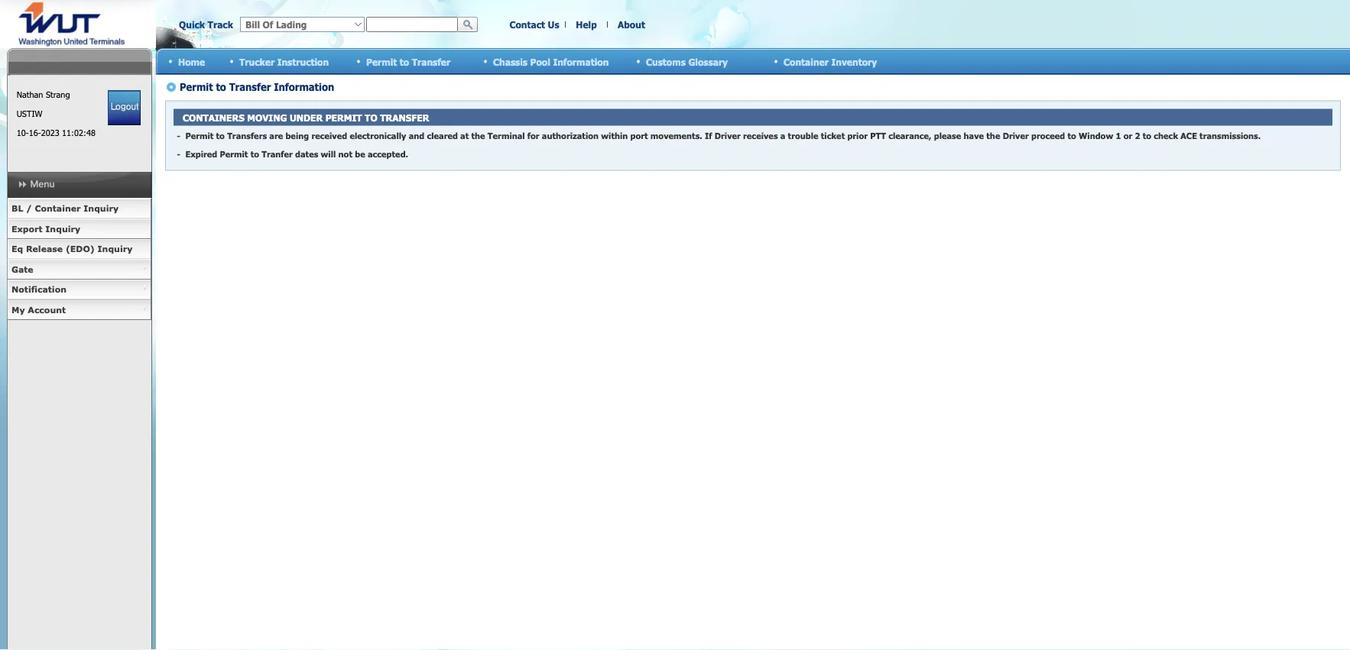 Task type: vqa. For each thing, say whether or not it's contained in the screenshot.
to
yes



Task type: locate. For each thing, give the bounding box(es) containing it.
container up export inquiry
[[35, 203, 81, 214]]

(edo)
[[66, 244, 95, 254]]

transfer
[[412, 56, 451, 67]]

permit to transfer
[[366, 56, 451, 67]]

container
[[784, 56, 829, 67], [35, 203, 81, 214]]

None text field
[[366, 17, 458, 32]]

inquiry inside 'link'
[[98, 244, 133, 254]]

container inventory
[[784, 56, 877, 67]]

gate link
[[7, 260, 151, 280]]

permit
[[366, 56, 397, 67]]

inventory
[[832, 56, 877, 67]]

bl / container inquiry link
[[7, 199, 151, 219]]

1 vertical spatial container
[[35, 203, 81, 214]]

glossary
[[689, 56, 728, 67]]

release
[[26, 244, 63, 254]]

inquiry
[[84, 203, 119, 214], [45, 224, 80, 234], [98, 244, 133, 254]]

my
[[11, 305, 25, 315]]

notification
[[11, 284, 67, 295]]

trucker instruction
[[239, 56, 329, 67]]

quick
[[179, 19, 205, 30]]

notification link
[[7, 280, 151, 300]]

bl / container inquiry
[[11, 203, 119, 214]]

2 vertical spatial inquiry
[[98, 244, 133, 254]]

account
[[28, 305, 66, 315]]

0 vertical spatial inquiry
[[84, 203, 119, 214]]

inquiry right (edo)
[[98, 244, 133, 254]]

home
[[178, 56, 205, 67]]

contact us link
[[510, 19, 559, 30]]

inquiry up export inquiry link
[[84, 203, 119, 214]]

16-
[[29, 128, 41, 138]]

my account
[[11, 305, 66, 315]]

container left inventory
[[784, 56, 829, 67]]

quick track
[[179, 19, 233, 30]]

/
[[26, 203, 32, 214]]

gate
[[11, 264, 33, 275]]

contact
[[510, 19, 545, 30]]

inquiry down bl / container inquiry in the top left of the page
[[45, 224, 80, 234]]

help link
[[576, 19, 597, 30]]

trucker
[[239, 56, 275, 67]]

0 vertical spatial container
[[784, 56, 829, 67]]

0 horizontal spatial container
[[35, 203, 81, 214]]

inquiry for container
[[84, 203, 119, 214]]

inquiry for (edo)
[[98, 244, 133, 254]]

1 vertical spatial inquiry
[[45, 224, 80, 234]]

customs
[[646, 56, 686, 67]]

strang
[[46, 89, 70, 100]]

to
[[400, 56, 409, 67]]

nathan strang
[[17, 89, 70, 100]]

export inquiry
[[11, 224, 80, 234]]

instruction
[[277, 56, 329, 67]]



Task type: describe. For each thing, give the bounding box(es) containing it.
chassis pool information
[[493, 56, 609, 67]]

eq release (edo) inquiry
[[11, 244, 133, 254]]

1 horizontal spatial container
[[784, 56, 829, 67]]

contact us
[[510, 19, 559, 30]]

export inquiry link
[[7, 219, 151, 239]]

export
[[11, 224, 43, 234]]

information
[[553, 56, 609, 67]]

customs glossary
[[646, 56, 728, 67]]

ustiw
[[17, 109, 42, 119]]

bl
[[11, 203, 23, 214]]

chassis
[[493, 56, 528, 67]]

eq
[[11, 244, 23, 254]]

2023
[[41, 128, 59, 138]]

container inside bl / container inquiry link
[[35, 203, 81, 214]]

track
[[208, 19, 233, 30]]

help
[[576, 19, 597, 30]]

10-
[[17, 128, 29, 138]]

about
[[618, 19, 645, 30]]

10-16-2023 11:02:49
[[17, 128, 96, 138]]

login image
[[108, 90, 141, 125]]

my account link
[[7, 300, 151, 320]]

eq release (edo) inquiry link
[[7, 239, 151, 260]]

us
[[548, 19, 559, 30]]

11:02:49
[[62, 128, 96, 138]]

nathan
[[17, 89, 43, 100]]

about link
[[618, 19, 645, 30]]

pool
[[530, 56, 551, 67]]



